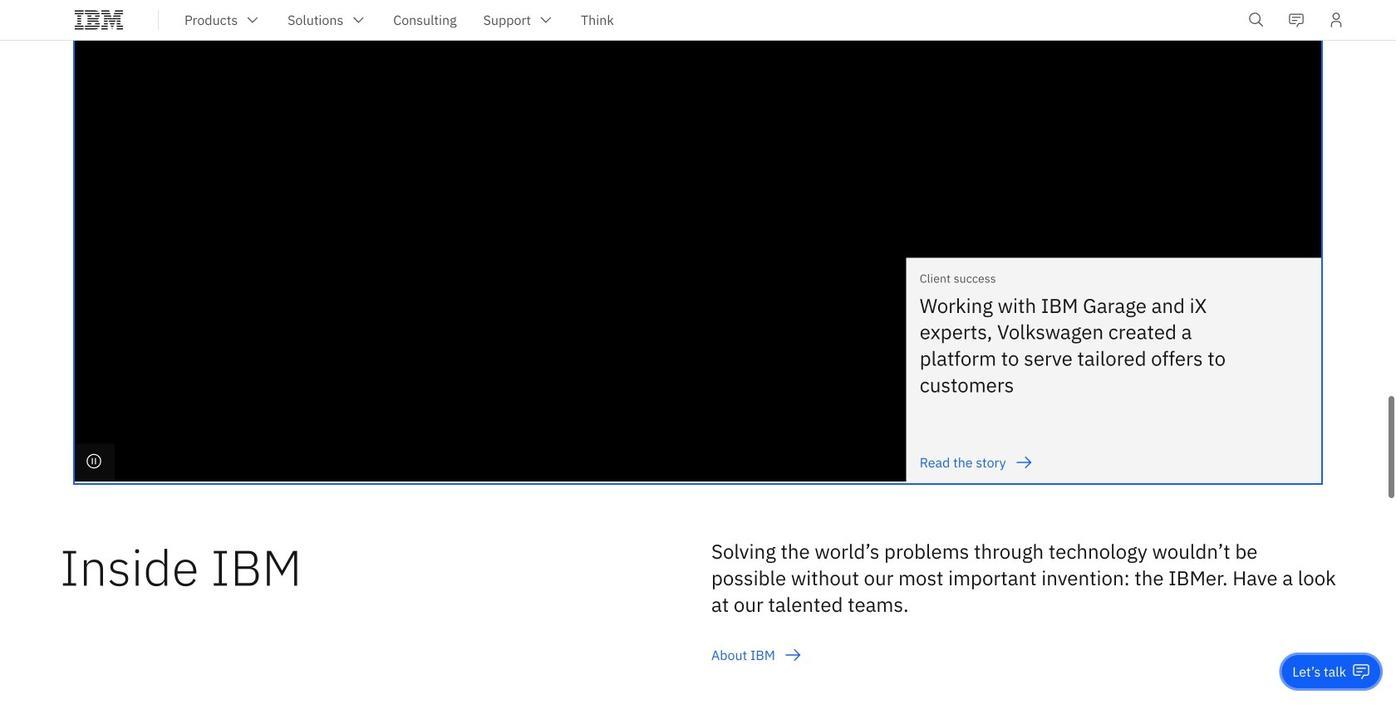 Task type: vqa. For each thing, say whether or not it's contained in the screenshot.
Let'S Talk element
yes



Task type: describe. For each thing, give the bounding box(es) containing it.
let's talk element
[[1293, 663, 1346, 682]]



